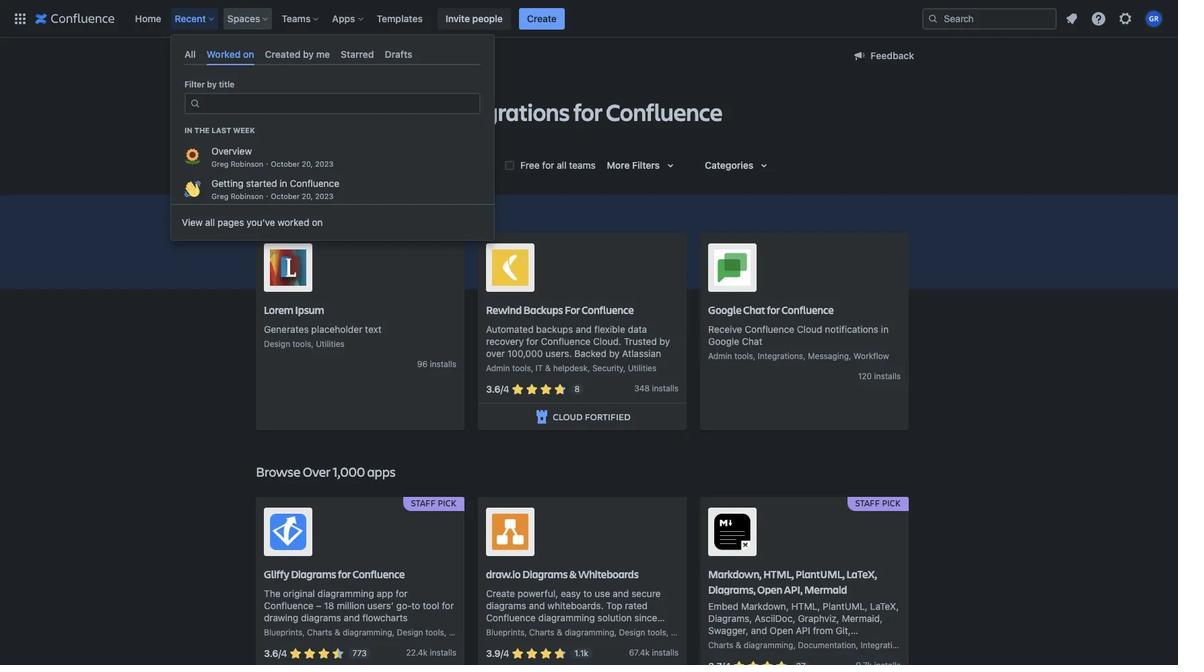 Task type: vqa. For each thing, say whether or not it's contained in the screenshot.
:dart: icon to the bottom :dart: image
no



Task type: describe. For each thing, give the bounding box(es) containing it.
receive confluence cloud notifications in google chat admin tools , integrations , messaging , workflow
[[708, 324, 889, 361]]

admin inside receive confluence cloud notifications in google chat admin tools , integrations , messaging , workflow
[[708, 351, 732, 361]]

18
[[324, 600, 334, 612]]

:wave: image
[[184, 181, 201, 197]]

embed markdown, html, plantuml, latex, diagrams, asciidoc, graphviz, mermaid, swagger, and open api from git, attachments or text
[[708, 601, 899, 649]]

1 horizontal spatial on
[[312, 217, 323, 228]]

, right 2013
[[525, 628, 527, 638]]

tools inside the original diagramming app for confluence – 18 million users' go-to tool for drawing diagrams and flowcharts blueprints , charts & diagramming , design tools , macros
[[425, 628, 444, 638]]

, down atlassian in the bottom right of the page
[[623, 363, 626, 374]]

plantuml, inside embed markdown, html, plantuml, latex, diagrams, asciidoc, graphviz, mermaid, swagger, and open api from git, attachments or text
[[823, 601, 868, 613]]

:sunflower: image
[[184, 149, 201, 165]]

flowcharts
[[362, 612, 408, 624]]

/ for rewind
[[501, 384, 503, 395]]

in the last week
[[184, 126, 255, 135]]

plantuml, inside markdown, html, plantuml, latex, diagrams, open api, mermaid
[[796, 567, 845, 582]]

view all pages you've worked on
[[182, 217, 323, 228]]

swagger,
[[708, 625, 749, 637]]

gliffy
[[264, 567, 289, 582]]

rewind backups for confluence
[[486, 303, 634, 317]]

marketplace
[[339, 50, 393, 62]]

notification icon image
[[1064, 10, 1080, 27]]

generates placeholder text design tools , utilities
[[264, 324, 382, 349]]

attachments
[[708, 637, 763, 649]]

view
[[182, 217, 203, 228]]

gliffy diagrams for confluence image
[[270, 514, 306, 551]]

you've
[[247, 217, 275, 228]]

create for create
[[527, 12, 557, 24]]

receive
[[708, 324, 742, 335]]

96
[[417, 359, 428, 370]]

s for gliffy diagrams for confluence
[[452, 648, 456, 658]]

tools inside automated backups and flexible data recovery for confluence cloud. trusted by over 100,000 users. backed by atlassian admin tools , it & helpdesk , security , utilities
[[512, 363, 531, 374]]

, down mermaid,
[[856, 641, 859, 651]]

20, for overview
[[302, 159, 313, 168]]

atlassian
[[622, 348, 661, 359]]

22.4k
[[406, 648, 428, 658]]

markdown, inside markdown, html, plantuml, latex, diagrams, open api, mermaid
[[708, 567, 762, 582]]

worked
[[278, 217, 309, 228]]

4 for gliffy
[[281, 648, 287, 660]]

security
[[592, 363, 623, 374]]

backed
[[574, 348, 607, 359]]

october for overview
[[271, 159, 300, 168]]

integrations
[[446, 96, 570, 128]]

tab list containing all
[[179, 43, 486, 65]]

automated backups and flexible data recovery for confluence cloud. trusted by over 100,000 users. backed by atlassian admin tools , it & helpdesk , security , utilities
[[486, 324, 670, 374]]

install for gliffy diagrams for confluence
[[430, 648, 452, 658]]

for
[[565, 303, 580, 317]]

it
[[536, 363, 543, 374]]

charts & diagramming , documentation , integrations
[[708, 641, 906, 651]]

top
[[606, 600, 622, 612]]

and down drafts
[[402, 96, 442, 128]]

new
[[256, 205, 284, 223]]

1 google from the top
[[708, 303, 742, 317]]

, up '67.4k install s' in the right of the page
[[666, 628, 669, 638]]

last
[[212, 126, 231, 135]]

worked on
[[207, 48, 254, 60]]

since
[[635, 612, 657, 624]]

& down swagger,
[[736, 641, 742, 651]]

diagramming up million
[[317, 588, 374, 600]]

recent
[[175, 12, 206, 24]]

rewind backups for confluence image
[[492, 250, 529, 286]]

3.6 for gliffy
[[264, 648, 278, 660]]

discover
[[256, 96, 344, 128]]

in
[[184, 126, 192, 135]]

by down cloud.
[[609, 348, 620, 359]]

diagramming down asciidoc,
[[744, 641, 793, 651]]

help icon image
[[1091, 10, 1107, 27]]

by inside tab list
[[303, 48, 314, 60]]

all
[[184, 48, 196, 60]]

automated
[[486, 324, 534, 335]]

/ for draw.io
[[501, 648, 503, 660]]

, left the workflow
[[849, 351, 851, 361]]

app
[[377, 588, 393, 600]]

& inside the original diagramming app for confluence – 18 million users' go-to tool for drawing diagrams and flowcharts blueprints , charts & diagramming , design tools , macros
[[335, 628, 340, 638]]

3.6 for rewind
[[486, 384, 501, 395]]

over
[[303, 463, 331, 481]]

the
[[194, 126, 210, 135]]

tools inside "generates placeholder text design tools , utilities"
[[293, 339, 311, 349]]

greg for getting started in confluence
[[211, 192, 229, 200]]

utilities inside automated backups and flexible data recovery for confluence cloud. trusted by over 100,000 users. backed by atlassian admin tools , it & helpdesk , security , utilities
[[628, 363, 657, 374]]

diagramming up "773"
[[343, 628, 392, 638]]

to inside the original diagramming app for confluence – 18 million users' go-to tool for drawing diagrams and flowcharts blueprints , charts & diagramming , design tools , macros
[[412, 600, 420, 612]]

348 install s
[[634, 384, 679, 394]]

templates link
[[373, 8, 427, 29]]

, left the messaging
[[803, 351, 806, 361]]

, down google chat for confluence
[[753, 351, 756, 361]]

for right tool
[[442, 600, 454, 612]]

diagrams for &
[[522, 567, 568, 582]]

rewind
[[486, 303, 522, 317]]

notifications
[[825, 324, 879, 335]]

, down the flowcharts
[[392, 628, 395, 638]]

and inside automated backups and flexible data recovery for confluence cloud. trusted by over 100,000 users. backed by atlassian admin tools , it & helpdesk , security , utilities
[[576, 324, 592, 335]]

lorem ipsum image
[[270, 250, 306, 286]]

3.9 / 4
[[486, 648, 509, 660]]

in inside receive confluence cloud notifications in google chat admin tools , integrations , messaging , workflow
[[881, 324, 889, 335]]

admin inside automated backups and flexible data recovery for confluence cloud. trusted by over 100,000 users. backed by atlassian admin tools , it & helpdesk , security , utilities
[[486, 363, 510, 374]]

google chat for confluence
[[708, 303, 834, 317]]

teams
[[282, 12, 311, 24]]

100,000
[[508, 348, 543, 359]]

2 macros from the left
[[671, 628, 699, 638]]

staff pick for gliffy diagrams for confluence
[[411, 497, 456, 510]]

invite people button
[[438, 8, 511, 29]]

confluence up 'flexible'
[[582, 303, 634, 317]]

confluence up cloud
[[782, 303, 834, 317]]

diagrams inside the original diagramming app for confluence – 18 million users' go-to tool for drawing diagrams and flowcharts blueprints , charts & diagramming , design tools , macros
[[301, 612, 341, 624]]

open inside embed markdown, html, plantuml, latex, diagrams, asciidoc, graphviz, mermaid, swagger, and open api from git, attachments or text
[[770, 625, 793, 637]]

apps down 'marketplace apps' link
[[348, 96, 398, 128]]

free for all teams
[[520, 159, 596, 171]]

for right free in the top left of the page
[[542, 159, 554, 171]]

october for getting started in confluence
[[271, 192, 300, 200]]

confluence down teams popup button
[[273, 50, 323, 62]]

1 horizontal spatial charts
[[529, 628, 555, 638]]

22.4k install s
[[406, 648, 456, 658]]

diagramming up 1.1k
[[565, 628, 614, 638]]

appswitcher icon image
[[12, 10, 28, 27]]

greg robinson ・ october 20, 2023 for getting started in confluence
[[211, 192, 334, 200]]

mermaid,
[[842, 613, 883, 625]]

4 for rewind
[[503, 384, 509, 395]]

s right 120 on the bottom right
[[897, 372, 901, 382]]

documentation
[[798, 641, 856, 651]]

and inside the original diagramming app for confluence – 18 million users' go-to tool for drawing diagrams and flowcharts blueprints , charts & diagramming , design tools , macros
[[344, 612, 360, 624]]

0 vertical spatial chat
[[743, 303, 765, 317]]

2023 for getting started in confluence
[[315, 192, 334, 200]]

chat inside receive confluence cloud notifications in google chat admin tools , integrations , messaging , workflow
[[742, 336, 762, 347]]

・ for getting started in confluence
[[263, 192, 271, 200]]

for inside automated backups and flexible data recovery for confluence cloud. trusted by over 100,000 users. backed by atlassian admin tools , it & helpdesk , security , utilities
[[526, 336, 538, 347]]

s right the 96
[[452, 359, 456, 370]]

filters
[[632, 160, 660, 171]]

and right new at the top
[[286, 205, 309, 223]]

348
[[634, 384, 650, 394]]

global element
[[8, 0, 920, 37]]

robinson for getting started in confluence
[[231, 192, 263, 200]]

overview
[[211, 145, 252, 157]]

robinson for overview
[[231, 159, 263, 168]]

free
[[520, 159, 540, 171]]

:sunflower: image
[[184, 149, 201, 165]]

starred
[[341, 48, 374, 60]]

the
[[264, 588, 281, 600]]

, left it at the bottom of the page
[[531, 363, 533, 374]]

more filters
[[607, 160, 660, 171]]

2023 for overview
[[315, 159, 334, 168]]

invite people
[[446, 12, 503, 24]]

templates
[[377, 12, 423, 24]]

million
[[337, 600, 365, 612]]

tools down since
[[648, 628, 666, 638]]

blueprints inside the original diagramming app for confluence – 18 million users' go-to tool for drawing diagrams and flowcharts blueprints , charts & diagramming , design tools , macros
[[264, 628, 302, 638]]

apps down templates link
[[395, 50, 417, 62]]

3.6 / 4 for rewind
[[486, 384, 509, 395]]

google chat for confluence image
[[714, 250, 751, 286]]

users'
[[367, 600, 394, 612]]

feedback
[[871, 50, 914, 61]]

created
[[265, 48, 301, 60]]

, down backed
[[588, 363, 590, 374]]

staff for confluence
[[411, 497, 436, 510]]

create powerful, easy to use and secure diagrams and whiteboards. top rated confluence diagramming solution since 2013
[[486, 588, 661, 636]]

embed
[[708, 601, 739, 613]]

in inside in the last week element
[[280, 178, 287, 189]]

lorem ipsum
[[264, 303, 324, 317]]

tool
[[423, 600, 439, 612]]

install for draw.io diagrams & whiteboards
[[652, 648, 674, 658]]

diagramming inside create powerful, easy to use and secure diagrams and whiteboards. top rated confluence diagramming solution since 2013
[[538, 612, 595, 624]]

workflow
[[854, 351, 889, 361]]

2 horizontal spatial charts
[[708, 641, 734, 651]]

install right 120 on the bottom right
[[874, 372, 897, 382]]

markdown, inside embed markdown, html, plantuml, latex, diagrams, asciidoc, graphviz, mermaid, swagger, and open api from git, attachments or text
[[741, 601, 789, 613]]

apps right 'noteworthy' in the left top of the page
[[384, 205, 412, 223]]

pick for latex,
[[882, 497, 901, 510]]

confluence inside the original diagramming app for confluence – 18 million users' go-to tool for drawing diagrams and flowcharts blueprints , charts & diagramming , design tools , macros
[[264, 600, 314, 612]]



Task type: locate. For each thing, give the bounding box(es) containing it.
1 horizontal spatial in
[[881, 324, 889, 335]]

markdown, up asciidoc,
[[741, 601, 789, 613]]

1 vertical spatial all
[[205, 217, 215, 228]]

3.6
[[486, 384, 501, 395], [264, 648, 278, 660]]

design down since
[[619, 628, 645, 638]]

0 vertical spatial admin
[[708, 351, 732, 361]]

& inside automated backups and flexible data recovery for confluence cloud. trusted by over 100,000 users. backed by atlassian admin tools , it & helpdesk , security , utilities
[[545, 363, 551, 374]]

blueprints
[[264, 628, 302, 638], [486, 628, 525, 638]]

2 ・ from the top
[[263, 192, 271, 200]]

robinson down started
[[231, 192, 263, 200]]

, down original
[[302, 628, 305, 638]]

0 horizontal spatial staff pick
[[411, 497, 456, 510]]

mermaid
[[804, 583, 847, 597]]

1 vertical spatial plantuml,
[[823, 601, 868, 613]]

by right 'trusted'
[[660, 336, 670, 347]]

1 vertical spatial latex,
[[870, 601, 899, 613]]

, up the "22.4k install s"
[[444, 628, 447, 638]]

for up 100,000
[[526, 336, 538, 347]]

0 vertical spatial text
[[365, 324, 382, 335]]

ipsum
[[295, 303, 324, 317]]

open down asciidoc,
[[770, 625, 793, 637]]

0 vertical spatial diagrams,
[[708, 583, 756, 597]]

title
[[219, 80, 235, 90]]

blueprints down drawing
[[264, 628, 302, 638]]

2 staff from the left
[[855, 497, 880, 510]]

1 horizontal spatial design
[[397, 628, 423, 638]]

0 vertical spatial html,
[[763, 567, 794, 582]]

0 horizontal spatial admin
[[486, 363, 510, 374]]

diagrams, up swagger,
[[708, 613, 752, 625]]

:wave: image
[[184, 181, 201, 197]]

api
[[796, 625, 810, 637]]

admin down over
[[486, 363, 510, 374]]

macros
[[449, 628, 477, 638], [671, 628, 699, 638]]

easy
[[561, 588, 581, 600]]

2 20, from the top
[[302, 192, 313, 200]]

1 horizontal spatial 3.6
[[486, 384, 501, 395]]

1 horizontal spatial to
[[583, 588, 592, 600]]

confluence inside automated backups and flexible data recovery for confluence cloud. trusted by over 100,000 users. backed by atlassian admin tools , it & helpdesk , security , utilities
[[541, 336, 591, 347]]

settings icon image
[[1118, 10, 1134, 27]]

8
[[575, 385, 580, 395]]

open left api,
[[757, 583, 782, 597]]

generates
[[264, 324, 309, 335]]

staff for latex,
[[855, 497, 880, 510]]

create inside create powerful, easy to use and secure diagrams and whiteboards. top rated confluence diagramming solution since 2013
[[486, 588, 515, 600]]

started
[[246, 178, 277, 189]]

fortified
[[585, 410, 631, 423]]

chat down google chat for confluence 'image'
[[743, 303, 765, 317]]

2 robinson from the top
[[231, 192, 263, 200]]

confluence up the users.
[[541, 336, 591, 347]]

1 horizontal spatial macros
[[671, 628, 699, 638]]

1 vertical spatial diagrams
[[301, 612, 341, 624]]

tools inside receive confluence cloud notifications in google chat admin tools , integrations , messaging , workflow
[[734, 351, 753, 361]]

67.4k
[[629, 648, 650, 658]]

create
[[527, 12, 557, 24], [486, 588, 515, 600]]

integrations inside receive confluence cloud notifications in google chat admin tools , integrations , messaging , workflow
[[758, 351, 803, 361]]

0 horizontal spatial design
[[264, 339, 290, 349]]

greg down the overview
[[211, 159, 229, 168]]

all right view
[[205, 217, 215, 228]]

helpdesk
[[553, 363, 588, 374]]

2 2023 from the top
[[315, 192, 334, 200]]

and down powerful,
[[529, 600, 545, 612]]

0 horizontal spatial on
[[243, 48, 254, 60]]

macros up '67.4k install s' in the right of the page
[[671, 628, 699, 638]]

, down solution at right bottom
[[614, 628, 617, 638]]

0 vertical spatial integrations
[[758, 351, 803, 361]]

1 vertical spatial greg
[[211, 192, 229, 200]]

3.6 / 4 down over
[[486, 384, 509, 395]]

4 for draw.io
[[503, 648, 509, 660]]

tools up the "22.4k install s"
[[425, 628, 444, 638]]

trusted
[[624, 336, 657, 347]]

&
[[545, 363, 551, 374], [569, 567, 577, 582], [335, 628, 340, 638], [557, 628, 563, 638], [736, 641, 742, 651]]

getting
[[211, 178, 244, 189]]

2 diagrams from the left
[[522, 567, 568, 582]]

0 horizontal spatial macros
[[449, 628, 477, 638]]

2 staff pick from the left
[[855, 497, 901, 510]]

confluence up 2013
[[486, 612, 536, 624]]

4
[[503, 384, 509, 395], [281, 648, 287, 660], [503, 648, 509, 660]]

2023
[[315, 159, 334, 168], [315, 192, 334, 200]]

create link
[[519, 8, 565, 29]]

& down million
[[335, 628, 340, 638]]

0 vertical spatial latex,
[[847, 567, 877, 582]]

1 vertical spatial october
[[271, 192, 300, 200]]

by left "me"
[[303, 48, 314, 60]]

latex, up mermaid,
[[870, 601, 899, 613]]

0 horizontal spatial utilities
[[316, 339, 345, 349]]

1 horizontal spatial diagrams
[[522, 567, 568, 582]]

Filter by title text field
[[205, 94, 471, 113]]

charts down powerful,
[[529, 628, 555, 638]]

solution
[[598, 612, 632, 624]]

confluence up new and noteworthy apps
[[290, 178, 339, 189]]

plantuml, up mermaid,
[[823, 601, 868, 613]]

integrations
[[758, 351, 803, 361], [861, 641, 906, 651]]

0 horizontal spatial charts
[[307, 628, 332, 638]]

cloud
[[797, 324, 823, 335]]

cloud.
[[593, 336, 621, 347]]

1 horizontal spatial all
[[557, 159, 567, 171]]

admin down receive
[[708, 351, 732, 361]]

for up million
[[338, 567, 351, 582]]

and up top at the bottom
[[613, 588, 629, 600]]

1 horizontal spatial admin
[[708, 351, 732, 361]]

markdown, html, plantuml, latex, diagrams, open api, mermaid
[[708, 567, 877, 597]]

0 horizontal spatial 3.6 / 4
[[264, 648, 287, 660]]

messaging
[[808, 351, 849, 361]]

teams
[[569, 159, 596, 171]]

0 vertical spatial robinson
[[231, 159, 263, 168]]

diagrams for for
[[291, 567, 336, 582]]

draw.io diagrams & whiteboards image
[[492, 514, 529, 551]]

1 vertical spatial greg robinson ・ october 20, 2023
[[211, 192, 334, 200]]

0 vertical spatial october
[[271, 159, 300, 168]]

0 horizontal spatial in
[[280, 178, 287, 189]]

greg robinson ・ october 20, 2023
[[211, 159, 334, 168], [211, 192, 334, 200]]

/ down 2013
[[501, 648, 503, 660]]

apps right 1,000
[[367, 463, 396, 481]]

1 vertical spatial in
[[881, 324, 889, 335]]

google inside receive confluence cloud notifications in google chat admin tools , integrations , messaging , workflow
[[708, 336, 739, 347]]

0 vertical spatial greg robinson ・ october 20, 2023
[[211, 159, 334, 168]]

0 vertical spatial open
[[757, 583, 782, 597]]

recent button
[[171, 8, 219, 29]]

0 horizontal spatial blueprints
[[264, 628, 302, 638]]

confluence inside receive confluence cloud notifications in google chat admin tools , integrations , messaging , workflow
[[745, 324, 794, 335]]

create for create powerful, easy to use and secure diagrams and whiteboards. top rated confluence diagramming solution since 2013
[[486, 588, 515, 600]]

blueprints , charts & diagramming , design tools , macros
[[486, 628, 699, 638]]

design inside the original diagramming app for confluence – 18 million users' go-to tool for drawing diagrams and flowcharts blueprints , charts & diagramming , design tools , macros
[[397, 628, 423, 638]]

lorem
[[264, 303, 293, 317]]

1 vertical spatial robinson
[[231, 192, 263, 200]]

google down receive
[[708, 336, 739, 347]]

cloud fortified app badge image
[[534, 409, 550, 425]]

1 2023 from the top
[[315, 159, 334, 168]]

・ for overview
[[263, 159, 271, 168]]

1 vertical spatial open
[[770, 625, 793, 637]]

confluence
[[273, 50, 323, 62], [606, 96, 722, 128], [290, 178, 339, 189], [582, 303, 634, 317], [782, 303, 834, 317], [745, 324, 794, 335], [541, 336, 591, 347], [353, 567, 405, 582], [264, 600, 314, 612], [486, 612, 536, 624]]

0 horizontal spatial staff
[[411, 497, 436, 510]]

from
[[813, 625, 833, 637]]

confluence up drawing
[[264, 600, 314, 612]]

confluence up the filters
[[606, 96, 722, 128]]

1 greg robinson ・ october 20, 2023 from the top
[[211, 159, 334, 168]]

0 vertical spatial 3.6 / 4
[[486, 384, 509, 395]]

and inside embed markdown, html, plantuml, latex, diagrams, asciidoc, graphviz, mermaid, swagger, and open api from git, attachments or text
[[751, 625, 767, 637]]

0 vertical spatial plantuml,
[[796, 567, 845, 582]]

0 vertical spatial utilities
[[316, 339, 345, 349]]

for up the teams
[[573, 96, 602, 128]]

1 vertical spatial 3.6 / 4
[[264, 648, 287, 660]]

diagrams up powerful,
[[522, 567, 568, 582]]

1 vertical spatial on
[[312, 217, 323, 228]]

2 pick from the left
[[882, 497, 901, 510]]

0 horizontal spatial diagrams
[[301, 612, 341, 624]]

html, inside markdown, html, plantuml, latex, diagrams, open api, mermaid
[[763, 567, 794, 582]]

2 google from the top
[[708, 336, 739, 347]]

and down "for"
[[576, 324, 592, 335]]

diagrams,
[[708, 583, 756, 597], [708, 613, 752, 625]]

banner
[[0, 0, 1178, 38]]

1 staff from the left
[[411, 497, 436, 510]]

api,
[[784, 583, 803, 597]]

text inside embed markdown, html, plantuml, latex, diagrams, asciidoc, graphviz, mermaid, swagger, and open api from git, attachments or text
[[778, 637, 794, 649]]

1 horizontal spatial integrations
[[861, 641, 906, 651]]

greg robinson ・ october 20, 2023 for overview
[[211, 159, 334, 168]]

graphviz,
[[798, 613, 839, 625]]

1 diagrams, from the top
[[708, 583, 756, 597]]

markdown,
[[708, 567, 762, 582], [741, 601, 789, 613]]

& right it at the bottom of the page
[[545, 363, 551, 374]]

greg
[[211, 159, 229, 168], [211, 192, 229, 200]]

design inside "generates placeholder text design tools , utilities"
[[264, 339, 290, 349]]

data
[[628, 324, 647, 335]]

tools down 100,000
[[512, 363, 531, 374]]

new and noteworthy apps
[[256, 205, 412, 223]]

diagrams, inside embed markdown, html, plantuml, latex, diagrams, asciidoc, graphviz, mermaid, swagger, and open api from git, attachments or text
[[708, 613, 752, 625]]

all left the teams
[[557, 159, 567, 171]]

1 vertical spatial create
[[486, 588, 515, 600]]

1 vertical spatial 2023
[[315, 192, 334, 200]]

draw.io diagrams & whiteboards
[[486, 567, 639, 582]]

0 vertical spatial 20,
[[302, 159, 313, 168]]

1 vertical spatial diagrams,
[[708, 613, 752, 625]]

0 horizontal spatial to
[[412, 600, 420, 612]]

to inside create powerful, easy to use and secure diagrams and whiteboards. top rated confluence diagramming solution since 2013
[[583, 588, 592, 600]]

google
[[708, 303, 742, 317], [708, 336, 739, 347]]

Search for apps field
[[259, 154, 421, 178]]

1 vertical spatial integrations
[[861, 641, 906, 651]]

integrations down mermaid,
[[861, 641, 906, 651]]

backups
[[523, 303, 563, 317]]

or
[[766, 637, 775, 649]]

0 vertical spatial ・
[[263, 159, 271, 168]]

& down whiteboards.
[[557, 628, 563, 638]]

1 vertical spatial ・
[[263, 192, 271, 200]]

120
[[858, 372, 872, 382]]

confluence inside in the last week element
[[290, 178, 339, 189]]

search image
[[928, 13, 939, 24]]

20, for getting started in confluence
[[302, 192, 313, 200]]

banner containing home
[[0, 0, 1178, 38]]

teams button
[[278, 8, 324, 29]]

0 vertical spatial create
[[527, 12, 557, 24]]

1 vertical spatial admin
[[486, 363, 510, 374]]

install right the 96
[[430, 359, 452, 370]]

2 greg from the top
[[211, 192, 229, 200]]

Search field
[[922, 8, 1057, 29]]

tools down generates
[[293, 339, 311, 349]]

macros left 2013
[[449, 628, 477, 638]]

html,
[[763, 567, 794, 582], [791, 601, 820, 613]]

0 horizontal spatial all
[[205, 217, 215, 228]]

drafts
[[385, 48, 412, 60]]

greg robinson ・ october 20, 2023 down getting started in confluence
[[211, 192, 334, 200]]

powerful,
[[518, 588, 558, 600]]

tab list
[[179, 43, 486, 65]]

diagrams up original
[[291, 567, 336, 582]]

cloud fortified
[[553, 410, 631, 423]]

blueprints up '3.9 / 4'
[[486, 628, 525, 638]]

rated
[[625, 600, 648, 612]]

2 october from the top
[[271, 192, 300, 200]]

invite
[[446, 12, 470, 24]]

install right 22.4k
[[430, 648, 452, 658]]

for up go- at the bottom of page
[[396, 588, 408, 600]]

1 horizontal spatial staff pick
[[855, 497, 901, 510]]

1 robinson from the top
[[231, 159, 263, 168]]

s for draw.io diagrams & whiteboards
[[674, 648, 679, 658]]

1 staff pick from the left
[[411, 497, 456, 510]]

diagramming
[[317, 588, 374, 600], [538, 612, 595, 624], [343, 628, 392, 638], [565, 628, 614, 638], [744, 641, 793, 651]]

utilities down placeholder
[[316, 339, 345, 349]]

robinson down the overview
[[231, 159, 263, 168]]

view all pages you've worked on link
[[171, 209, 494, 236]]

diagrams down –
[[301, 612, 341, 624]]

3.6 / 4 for gliffy
[[264, 648, 287, 660]]

install right 348
[[652, 384, 674, 394]]

1 vertical spatial markdown,
[[741, 601, 789, 613]]

3.6 / 4 down drawing
[[264, 648, 287, 660]]

0 vertical spatial on
[[243, 48, 254, 60]]

/ for gliffy
[[278, 648, 281, 660]]

context icon image
[[256, 48, 272, 65], [256, 48, 272, 65]]

2 horizontal spatial design
[[619, 628, 645, 638]]

install for rewind backups for confluence
[[652, 384, 674, 394]]

/ down over
[[501, 384, 503, 395]]

over
[[486, 348, 505, 359]]

utilities inside "generates placeholder text design tools , utilities"
[[316, 339, 345, 349]]

1 vertical spatial html,
[[791, 601, 820, 613]]

/ down drawing
[[278, 648, 281, 660]]

plantuml, up mermaid
[[796, 567, 845, 582]]

apps
[[332, 12, 355, 24]]

go-
[[396, 600, 412, 612]]

1 horizontal spatial diagrams
[[486, 600, 526, 612]]

getting started in confluence
[[211, 178, 339, 189]]

1 horizontal spatial pick
[[882, 497, 901, 510]]

filter by title
[[184, 80, 235, 90]]

greg robinson ・ october 20, 2023 up getting started in confluence
[[211, 159, 334, 168]]

3.6 down over
[[486, 384, 501, 395]]

chat down receive
[[742, 336, 762, 347]]

1 vertical spatial utilities
[[628, 363, 657, 374]]

spaces
[[227, 12, 260, 24]]

1 horizontal spatial staff
[[855, 497, 880, 510]]

draw.io
[[486, 567, 521, 582]]

0 horizontal spatial text
[[365, 324, 382, 335]]

october down getting started in confluence
[[271, 192, 300, 200]]

0 vertical spatial to
[[583, 588, 592, 600]]

0 horizontal spatial create
[[486, 588, 515, 600]]

latex, inside embed markdown, html, plantuml, latex, diagrams, asciidoc, graphviz, mermaid, swagger, and open api from git, attachments or text
[[870, 601, 899, 613]]

1 october from the top
[[271, 159, 300, 168]]

s right 22.4k
[[452, 648, 456, 658]]

to left use
[[583, 588, 592, 600]]

pages
[[218, 217, 244, 228]]

20, up worked
[[302, 192, 313, 200]]

open inside markdown, html, plantuml, latex, diagrams, open api, mermaid
[[757, 583, 782, 597]]

diagrams, inside markdown, html, plantuml, latex, diagrams, open api, mermaid
[[708, 583, 756, 597]]

/
[[501, 384, 503, 395], [278, 648, 281, 660], [501, 648, 503, 660]]

0 vertical spatial greg
[[211, 159, 229, 168]]

markdown, html, plantuml, latex, diagrams, open api, mermaid image
[[714, 514, 751, 551]]

s right 348
[[674, 384, 679, 394]]

0 vertical spatial in
[[280, 178, 287, 189]]

confluence inside create powerful, easy to use and secure diagrams and whiteboards. top rated confluence diagramming solution since 2013
[[486, 612, 536, 624]]

admin
[[708, 351, 732, 361], [486, 363, 510, 374]]

feedback button
[[844, 45, 922, 67]]

create down the "draw.io"
[[486, 588, 515, 600]]

1 macros from the left
[[449, 628, 477, 638]]

1 vertical spatial chat
[[742, 336, 762, 347]]

the original diagramming app for confluence – 18 million users' go-to tool for drawing diagrams and flowcharts blueprints , charts & diagramming , design tools , macros
[[264, 588, 477, 638]]

text inside "generates placeholder text design tools , utilities"
[[365, 324, 382, 335]]

original
[[283, 588, 315, 600]]

0 vertical spatial all
[[557, 159, 567, 171]]

1 vertical spatial google
[[708, 336, 739, 347]]

3.6 down drawing
[[264, 648, 278, 660]]

create inside the "global" element
[[527, 12, 557, 24]]

0 vertical spatial markdown,
[[708, 567, 762, 582]]

latex,
[[847, 567, 877, 582], [870, 601, 899, 613]]

browse
[[256, 463, 301, 481]]

latex, inside markdown, html, plantuml, latex, diagrams, open api, mermaid
[[847, 567, 877, 582]]

charts inside the original diagramming app for confluence – 18 million users' go-to tool for drawing diagrams and flowcharts blueprints , charts & diagramming , design tools , macros
[[307, 628, 332, 638]]

2 diagrams, from the top
[[708, 613, 752, 625]]

1 horizontal spatial blueprints
[[486, 628, 525, 638]]

diagrams up 2013
[[486, 600, 526, 612]]

1 20, from the top
[[302, 159, 313, 168]]

drawing
[[264, 612, 298, 624]]

0 horizontal spatial 3.6
[[264, 648, 278, 660]]

git,
[[836, 625, 851, 637]]

pick for confluence
[[438, 497, 456, 510]]

for up receive confluence cloud notifications in google chat admin tools , integrations , messaging , workflow
[[767, 303, 780, 317]]

people
[[472, 12, 503, 24]]

by left title
[[207, 80, 217, 90]]

confluence up app
[[353, 567, 405, 582]]

, right or
[[793, 641, 796, 651]]

confluence link
[[256, 48, 323, 65]]

1 ・ from the top
[[263, 159, 271, 168]]

0 horizontal spatial integrations
[[758, 351, 803, 361]]

1 blueprints from the left
[[264, 628, 302, 638]]

design up 22.4k
[[397, 628, 423, 638]]

1 diagrams from the left
[[291, 567, 336, 582]]

2 greg robinson ・ october 20, 2023 from the top
[[211, 192, 334, 200]]

4 down drawing
[[281, 648, 287, 660]]

macros inside the original diagramming app for confluence – 18 million users' go-to tool for drawing diagrams and flowcharts blueprints , charts & diagramming , design tools , macros
[[449, 628, 477, 638]]

1 vertical spatial text
[[778, 637, 794, 649]]

in the last week element
[[171, 142, 494, 204]]

1 greg from the top
[[211, 159, 229, 168]]

by
[[303, 48, 314, 60], [207, 80, 217, 90], [660, 336, 670, 347], [609, 348, 620, 359]]

0 horizontal spatial pick
[[438, 497, 456, 510]]

4 right 3.9
[[503, 648, 509, 660]]

2 blueprints from the left
[[486, 628, 525, 638]]

0 vertical spatial 2023
[[315, 159, 334, 168]]

greg for overview
[[211, 159, 229, 168]]

secure
[[632, 588, 661, 600]]

html, inside embed markdown, html, plantuml, latex, diagrams, asciidoc, graphviz, mermaid, swagger, and open api from git, attachments or text
[[791, 601, 820, 613]]

0 vertical spatial 3.6
[[486, 384, 501, 395]]

install right '67.4k'
[[652, 648, 674, 658]]

1 pick from the left
[[438, 497, 456, 510]]

1 vertical spatial 20,
[[302, 192, 313, 200]]

0 vertical spatial diagrams
[[486, 600, 526, 612]]

week
[[233, 126, 255, 135]]

, inside "generates placeholder text design tools , utilities"
[[311, 339, 314, 349]]

confluence image
[[35, 10, 115, 27], [35, 10, 115, 27]]

& up easy
[[569, 567, 577, 582]]

s for rewind backups for confluence
[[674, 384, 679, 394]]

0 vertical spatial google
[[708, 303, 742, 317]]

1 vertical spatial to
[[412, 600, 420, 612]]

diagrams inside create powerful, easy to use and secure diagrams and whiteboards. top rated confluence diagramming solution since 2013
[[486, 600, 526, 612]]

1 horizontal spatial 3.6 / 4
[[486, 384, 509, 395]]

staff pick for markdown, html, plantuml, latex, diagrams, open api, mermaid
[[855, 497, 901, 510]]

1 horizontal spatial create
[[527, 12, 557, 24]]

1 horizontal spatial text
[[778, 637, 794, 649]]

0 horizontal spatial diagrams
[[291, 567, 336, 582]]

create right people at the top of page
[[527, 12, 557, 24]]

1 vertical spatial 3.6
[[264, 648, 278, 660]]

and down million
[[344, 612, 360, 624]]

1 horizontal spatial utilities
[[628, 363, 657, 374]]



